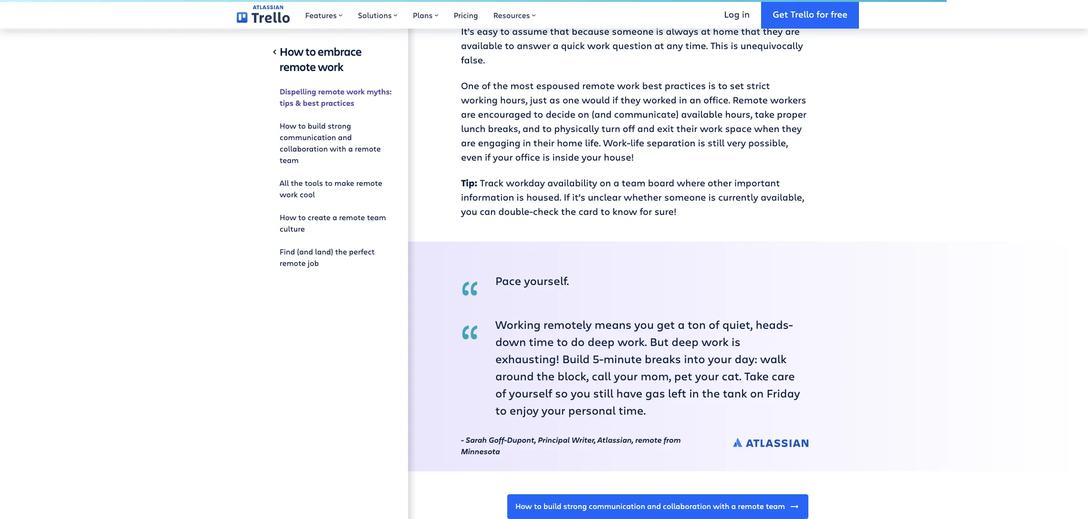 Task type: locate. For each thing, give the bounding box(es) containing it.
1 horizontal spatial (and
[[592, 108, 612, 121]]

0 horizontal spatial their
[[534, 137, 555, 150]]

still inside working remotely means you get a ton of quiet, heads- down time to do deep work. but deep work is exhausting! build 5-minute breaks into your day: walk around the block, call your mom, pet your cat. take care of yourself so you still have gas left in the tank on friday to enjoy your personal time.
[[593, 386, 614, 402]]

find (and land) the perfect remote job link
[[280, 243, 393, 273]]

team inside how to build strong communication and collaboration with a remote team
[[280, 155, 299, 165]]

0 vertical spatial their
[[677, 122, 698, 135]]

practices up the an
[[665, 79, 706, 92]]

0 horizontal spatial how to build strong communication and collaboration with a remote team link
[[280, 117, 393, 170]]

1 horizontal spatial how to build strong communication and collaboration with a remote team
[[516, 502, 785, 512]]

how for top how to build strong communication and collaboration with a remote team link
[[280, 121, 296, 131]]

how inside how to create a remote team culture
[[280, 212, 296, 223]]

are down trello
[[786, 25, 800, 38]]

yourself
[[509, 386, 553, 402]]

a inside how to create a remote team culture
[[333, 212, 337, 223]]

for inside track workday availability on a team board where other important information is housed. if it's unclear whether someone is currently available, you can double-check the card to know for sure!
[[640, 205, 652, 218]]

is down quiet,
[[732, 334, 741, 350]]

0 vertical spatial with
[[330, 144, 346, 154]]

is
[[656, 25, 664, 38], [731, 39, 738, 52], [709, 79, 716, 92], [698, 137, 706, 150], [543, 151, 550, 164], [517, 191, 524, 204], [709, 191, 716, 204], [732, 334, 741, 350]]

0 vertical spatial home
[[713, 25, 739, 38]]

2 horizontal spatial of
[[709, 317, 720, 333]]

team inside track workday availability on a team board where other important information is housed. if it's unclear whether someone is currently available, you can double-check the card to know for sure!
[[622, 177, 646, 190]]

the down if at top right
[[561, 205, 576, 218]]

2 vertical spatial are
[[461, 137, 476, 150]]

0 vertical spatial on
[[578, 108, 590, 121]]

are up even
[[461, 137, 476, 150]]

that
[[550, 25, 570, 38], [742, 25, 761, 38]]

0 vertical spatial they
[[763, 25, 783, 38]]

someone down where
[[665, 191, 706, 204]]

remotely
[[544, 317, 592, 333]]

available down the an
[[682, 108, 723, 121]]

available,
[[761, 191, 805, 204]]

your down engaging
[[493, 151, 513, 164]]

atlassian trello image
[[237, 5, 290, 23]]

1 vertical spatial are
[[461, 108, 476, 121]]

2 vertical spatial on
[[750, 386, 764, 402]]

hours, up space
[[725, 108, 753, 121]]

that down log in
[[742, 25, 761, 38]]

on inside working remotely means you get a ton of quiet, heads- down time to do deep work. but deep work is exhausting! build 5-minute breaks into your day: walk around the block, call your mom, pet your cat. take care of yourself so you still have gas left in the tank on friday to enjoy your personal time.
[[750, 386, 764, 402]]

1 vertical spatial at
[[655, 39, 664, 52]]

find (and land) the perfect remote job
[[280, 247, 375, 268]]

someone inside it's easy to assume that because someone is always at home that they are available to answer a quick work question at any time. this is unequivocally false.
[[612, 25, 654, 38]]

if
[[564, 191, 570, 204]]

work down the because
[[588, 39, 610, 52]]

1 vertical spatial you
[[635, 317, 654, 333]]

it's
[[461, 25, 475, 38]]

yourself.
[[524, 273, 569, 289]]

because
[[572, 25, 610, 38]]

that up quick at the right top
[[550, 25, 570, 38]]

0 vertical spatial time.
[[686, 39, 708, 52]]

at up this
[[701, 25, 711, 38]]

remote inside - sarah goff-dupont, principal writer, atlassian, remote from minnesota
[[636, 436, 662, 446]]

espoused
[[536, 79, 580, 92]]

time. down have
[[619, 403, 646, 419]]

plans button
[[405, 0, 446, 29]]

0 vertical spatial build
[[308, 121, 326, 131]]

the right land)
[[335, 247, 347, 257]]

1 horizontal spatial practices
[[665, 79, 706, 92]]

available down easy
[[461, 39, 503, 52]]

best up worked
[[643, 79, 663, 92]]

2 vertical spatial you
[[571, 386, 591, 402]]

to inside how to embrace remote work
[[306, 44, 316, 59]]

1 vertical spatial how to build strong communication and collaboration with a remote team
[[516, 502, 785, 512]]

remote inside how to build strong communication and collaboration with a remote team
[[355, 144, 381, 154]]

to
[[500, 25, 510, 38], [505, 39, 515, 52], [306, 44, 316, 59], [718, 79, 728, 92], [534, 108, 544, 121], [298, 121, 306, 131], [543, 122, 552, 135], [325, 178, 333, 188], [601, 205, 610, 218], [298, 212, 306, 223], [557, 334, 568, 350], [496, 403, 507, 419], [534, 502, 542, 512]]

on up "physically"
[[578, 108, 590, 121]]

your
[[493, 151, 513, 164], [582, 151, 602, 164], [708, 351, 732, 367], [614, 369, 638, 384], [696, 369, 719, 384], [542, 403, 566, 419]]

a inside working remotely means you get a ton of quiet, heads- down time to do deep work. but deep work is exhausting! build 5-minute breaks into your day: walk around the block, call your mom, pet your cat. take care of yourself so you still have gas left in the tank on friday to enjoy your personal time.
[[678, 317, 685, 333]]

decide
[[546, 108, 576, 121]]

0 horizontal spatial still
[[593, 386, 614, 402]]

block,
[[558, 369, 589, 384]]

2 that from the left
[[742, 25, 761, 38]]

0 vertical spatial at
[[701, 25, 711, 38]]

5-
[[593, 351, 604, 367]]

someone
[[612, 25, 654, 38], [665, 191, 706, 204]]

you up work.
[[635, 317, 654, 333]]

how inside how to build strong communication and collaboration with a remote team
[[280, 121, 296, 131]]

0 vertical spatial strong
[[328, 121, 351, 131]]

one
[[563, 94, 580, 107]]

how to embrace remote work link
[[280, 44, 393, 78]]

1 horizontal spatial that
[[742, 25, 761, 38]]

on down take
[[750, 386, 764, 402]]

they up communicate)
[[621, 94, 641, 107]]

home up inside
[[557, 137, 583, 150]]

available inside one of the most espoused remote work best practices is to set strict working hours, just as one would if they worked in an office. remote workers are encouraged to decide on (and communicate) available hours, take proper lunch breaks, and to physically turn off and exit their work space when they are engaging in their home life. work-life separation is still very possible, even if your office is inside your house!
[[682, 108, 723, 121]]

a inside it's easy to assume that because someone is always at home that they are available to answer a quick work question at any time. this is unequivocally false.
[[553, 39, 559, 52]]

work down ton
[[702, 334, 729, 350]]

are inside it's easy to assume that because someone is always at home that they are available to answer a quick work question at any time. this is unequivocally false.
[[786, 25, 800, 38]]

1 vertical spatial communication
[[589, 502, 645, 512]]

1 vertical spatial on
[[600, 177, 611, 190]]

question
[[613, 39, 652, 52]]

principal
[[538, 436, 570, 446]]

in inside working remotely means you get a ton of quiet, heads- down time to do deep work. but deep work is exhausting! build 5-minute breaks into your day: walk around the block, call your mom, pet your cat. take care of yourself so you still have gas left in the tank on friday to enjoy your personal time.
[[690, 386, 699, 402]]

a inside track workday availability on a team board where other important information is housed. if it's unclear whether someone is currently available, you can double-check the card to know for sure!
[[614, 177, 620, 190]]

hours, down most
[[500, 94, 528, 107]]

is left always
[[656, 25, 664, 38]]

off
[[623, 122, 635, 135]]

how inside how to embrace remote work
[[280, 44, 304, 59]]

0 vertical spatial still
[[708, 137, 725, 150]]

1 horizontal spatial home
[[713, 25, 739, 38]]

for down whether
[[640, 205, 652, 218]]

communication inside how to build strong communication and collaboration with a remote team
[[280, 132, 336, 142]]

0 vertical spatial collaboration
[[280, 144, 328, 154]]

at
[[701, 25, 711, 38], [655, 39, 664, 52]]

if
[[613, 94, 619, 107], [485, 151, 491, 164]]

is right this
[[731, 39, 738, 52]]

work up dispelling remote work myths: tips & best practices
[[318, 59, 344, 74]]

1 horizontal spatial their
[[677, 122, 698, 135]]

0 horizontal spatial on
[[578, 108, 590, 121]]

2 horizontal spatial on
[[750, 386, 764, 402]]

0 vertical spatial hours,
[[500, 94, 528, 107]]

in right left
[[690, 386, 699, 402]]

writer,
[[572, 436, 596, 446]]

is right office
[[543, 151, 550, 164]]

just
[[530, 94, 547, 107]]

1 horizontal spatial available
[[682, 108, 723, 121]]

a
[[553, 39, 559, 52], [348, 144, 353, 154], [614, 177, 620, 190], [333, 212, 337, 223], [678, 317, 685, 333], [732, 502, 736, 512]]

still inside one of the most espoused remote work best practices is to set strict working hours, just as one would if they worked in an office. remote workers are encouraged to decide on (and communicate) available hours, take proper lunch breaks, and to physically turn off and exit their work space when they are engaging in their home life. work-life separation is still very possible, even if your office is inside your house!
[[708, 137, 725, 150]]

double-
[[499, 205, 533, 218]]

of right ton
[[709, 317, 720, 333]]

work.
[[618, 334, 647, 350]]

1 vertical spatial someone
[[665, 191, 706, 204]]

1 horizontal spatial at
[[701, 25, 711, 38]]

they up unequivocally
[[763, 25, 783, 38]]

2 deep from the left
[[672, 334, 699, 350]]

0 vertical spatial (and
[[592, 108, 612, 121]]

the left most
[[493, 79, 508, 92]]

deep up 5- at the bottom right of page
[[588, 334, 615, 350]]

0 horizontal spatial hours,
[[500, 94, 528, 107]]

0 horizontal spatial available
[[461, 39, 503, 52]]

on up unclear
[[600, 177, 611, 190]]

1 vertical spatial how to build strong communication and collaboration with a remote team link
[[508, 495, 809, 520]]

working
[[461, 94, 498, 107]]

0 vertical spatial someone
[[612, 25, 654, 38]]

in up office
[[523, 137, 531, 150]]

1 horizontal spatial how to build strong communication and collaboration with a remote team link
[[508, 495, 809, 520]]

dispelling remote work myths: tips & best practices
[[280, 86, 392, 108]]

1 horizontal spatial best
[[643, 79, 663, 92]]

best right & at top
[[303, 98, 319, 108]]

0 horizontal spatial collaboration
[[280, 144, 328, 154]]

are up lunch
[[461, 108, 476, 121]]

you down block,
[[571, 386, 591, 402]]

0 horizontal spatial build
[[308, 121, 326, 131]]

of down "around"
[[496, 386, 506, 402]]

0 horizontal spatial time.
[[619, 403, 646, 419]]

is down other
[[709, 191, 716, 204]]

possible,
[[749, 137, 788, 150]]

how to create a remote team culture link
[[280, 208, 393, 239]]

someone up question
[[612, 25, 654, 38]]

where
[[677, 177, 706, 190]]

0 horizontal spatial communication
[[280, 132, 336, 142]]

1 horizontal spatial deep
[[672, 334, 699, 350]]

1 vertical spatial with
[[713, 502, 730, 512]]

work inside it's easy to assume that because someone is always at home that they are available to answer a quick work question at any time. this is unequivocally false.
[[588, 39, 610, 52]]

even
[[461, 151, 483, 164]]

remote
[[280, 59, 316, 74], [582, 79, 615, 92], [318, 86, 345, 97], [355, 144, 381, 154], [356, 178, 382, 188], [339, 212, 365, 223], [280, 258, 306, 268], [636, 436, 662, 446], [738, 502, 764, 512]]

log in
[[724, 8, 750, 20]]

the inside 'all the tools to make remote work cool'
[[291, 178, 303, 188]]

1 vertical spatial available
[[682, 108, 723, 121]]

0 vertical spatial communication
[[280, 132, 336, 142]]

they down proper
[[782, 122, 802, 135]]

for left free
[[817, 8, 829, 20]]

0 vertical spatial if
[[613, 94, 619, 107]]

remote inside one of the most espoused remote work best practices is to set strict working hours, just as one would if they worked in an office. remote workers are encouraged to decide on (and communicate) available hours, take proper lunch breaks, and to physically turn off and exit their work space when they are engaging in their home life. work-life separation is still very possible, even if your office is inside your house!
[[582, 79, 615, 92]]

1 vertical spatial build
[[544, 502, 562, 512]]

(and up 'job'
[[297, 247, 313, 257]]

on
[[578, 108, 590, 121], [600, 177, 611, 190], [750, 386, 764, 402]]

1 vertical spatial collaboration
[[663, 502, 711, 512]]

track workday availability on a team board where other important information is housed. if it's unclear whether someone is currently available, you can double-check the card to know for sure!
[[461, 177, 805, 218]]

0 horizontal spatial with
[[330, 144, 346, 154]]

0 vertical spatial best
[[643, 79, 663, 92]]

if right even
[[485, 151, 491, 164]]

so
[[555, 386, 568, 402]]

still left the very
[[708, 137, 725, 150]]

1 horizontal spatial build
[[544, 502, 562, 512]]

1 vertical spatial for
[[640, 205, 652, 218]]

1 horizontal spatial time.
[[686, 39, 708, 52]]

0 horizontal spatial at
[[655, 39, 664, 52]]

1 vertical spatial if
[[485, 151, 491, 164]]

atlassian logo image
[[733, 439, 809, 448]]

work inside dispelling remote work myths: tips & best practices
[[347, 86, 365, 97]]

1 horizontal spatial someone
[[665, 191, 706, 204]]

0 horizontal spatial practices
[[321, 98, 355, 108]]

1 vertical spatial of
[[709, 317, 720, 333]]

build
[[308, 121, 326, 131], [544, 502, 562, 512]]

other
[[708, 177, 732, 190]]

1 vertical spatial they
[[621, 94, 641, 107]]

work left myths:
[[347, 86, 365, 97]]

0 horizontal spatial (and
[[297, 247, 313, 257]]

0 horizontal spatial of
[[482, 79, 491, 92]]

0 horizontal spatial that
[[550, 25, 570, 38]]

0 horizontal spatial for
[[640, 205, 652, 218]]

1 horizontal spatial strong
[[564, 502, 587, 512]]

remote inside 'all the tools to make remote work cool'
[[356, 178, 382, 188]]

collaboration inside how to build strong communication and collaboration with a remote team
[[280, 144, 328, 154]]

home up this
[[713, 25, 739, 38]]

1 vertical spatial time.
[[619, 403, 646, 419]]

is up the double-
[[517, 191, 524, 204]]

0 horizontal spatial if
[[485, 151, 491, 164]]

work inside how to embrace remote work
[[318, 59, 344, 74]]

to inside track workday availability on a team board where other important information is housed. if it's unclear whether someone is currently available, you can double-check the card to know for sure!
[[601, 205, 610, 218]]

0 horizontal spatial home
[[557, 137, 583, 150]]

the inside track workday availability on a team board where other important information is housed. if it's unclear whether someone is currently available, you can double-check the card to know for sure!
[[561, 205, 576, 218]]

deep up into
[[672, 334, 699, 350]]

&
[[296, 98, 301, 108]]

team
[[280, 155, 299, 165], [622, 177, 646, 190], [367, 212, 386, 223], [766, 502, 785, 512]]

make
[[335, 178, 355, 188]]

office
[[515, 151, 540, 164]]

1 vertical spatial practices
[[321, 98, 355, 108]]

the right all
[[291, 178, 303, 188]]

pace yourself.
[[496, 273, 569, 289]]

minute
[[604, 351, 642, 367]]

can
[[480, 205, 496, 218]]

on inside track workday availability on a team board where other important information is housed. if it's unclear whether someone is currently available, you can double-check the card to know for sure!
[[600, 177, 611, 190]]

are
[[786, 25, 800, 38], [461, 108, 476, 121], [461, 137, 476, 150]]

tips
[[280, 98, 294, 108]]

breaks
[[645, 351, 681, 367]]

0 horizontal spatial deep
[[588, 334, 615, 350]]

0 vertical spatial practices
[[665, 79, 706, 92]]

workday
[[506, 177, 545, 190]]

around
[[496, 369, 534, 384]]

their up office
[[534, 137, 555, 150]]

1 vertical spatial best
[[303, 98, 319, 108]]

available
[[461, 39, 503, 52], [682, 108, 723, 121]]

resources button
[[486, 0, 544, 29]]

false.
[[461, 54, 485, 66]]

0 vertical spatial of
[[482, 79, 491, 92]]

check
[[533, 205, 559, 218]]

all
[[280, 178, 289, 188]]

practices right & at top
[[321, 98, 355, 108]]

1 horizontal spatial with
[[713, 502, 730, 512]]

0 horizontal spatial how to build strong communication and collaboration with a remote team
[[280, 121, 381, 165]]

1 deep from the left
[[588, 334, 615, 350]]

you left can
[[461, 205, 478, 218]]

0 horizontal spatial you
[[461, 205, 478, 218]]

1 vertical spatial hours,
[[725, 108, 753, 121]]

1 horizontal spatial hours,
[[725, 108, 753, 121]]

practices
[[665, 79, 706, 92], [321, 98, 355, 108]]

in left the an
[[679, 94, 688, 107]]

0 vertical spatial you
[[461, 205, 478, 218]]

remote inside find (and land) the perfect remote job
[[280, 258, 306, 268]]

to inside how to build strong communication and collaboration with a remote team
[[298, 121, 306, 131]]

and
[[523, 122, 540, 135], [638, 122, 655, 135], [338, 132, 352, 142], [647, 502, 661, 512]]

of up working
[[482, 79, 491, 92]]

remote inside how to create a remote team culture
[[339, 212, 365, 223]]

card
[[579, 205, 599, 218]]

time.
[[686, 39, 708, 52], [619, 403, 646, 419]]

track
[[480, 177, 504, 190]]

time. down always
[[686, 39, 708, 52]]

0 horizontal spatial best
[[303, 98, 319, 108]]

how to create a remote team culture
[[280, 212, 386, 234]]

(and down "would" on the top of the page
[[592, 108, 612, 121]]

build inside how to build strong communication and collaboration with a remote team
[[308, 121, 326, 131]]

it's
[[572, 191, 586, 204]]

their up "separation"
[[677, 122, 698, 135]]

get
[[773, 8, 789, 20]]

worked
[[643, 94, 677, 107]]

work down all
[[280, 190, 298, 200]]

1 vertical spatial home
[[557, 137, 583, 150]]

all the tools to make remote work cool
[[280, 178, 382, 200]]

housed.
[[527, 191, 562, 204]]

if right "would" on the top of the page
[[613, 94, 619, 107]]

would
[[582, 94, 610, 107]]

proper
[[777, 108, 807, 121]]

personal
[[569, 403, 616, 419]]

at left any
[[655, 39, 664, 52]]

0 vertical spatial for
[[817, 8, 829, 20]]

1 horizontal spatial on
[[600, 177, 611, 190]]

day:
[[735, 351, 758, 367]]

(and inside one of the most espoused remote work best practices is to set strict working hours, just as one would if they worked in an office. remote workers are encouraged to decide on (and communicate) available hours, take proper lunch breaks, and to physically turn off and exit their work space when they are engaging in their home life. work-life separation is still very possible, even if your office is inside your house!
[[592, 108, 612, 121]]

0 vertical spatial are
[[786, 25, 800, 38]]

1 horizontal spatial still
[[708, 137, 725, 150]]

1 horizontal spatial if
[[613, 94, 619, 107]]

1 vertical spatial (and
[[297, 247, 313, 257]]

most
[[511, 79, 534, 92]]

0 vertical spatial available
[[461, 39, 503, 52]]

left
[[668, 386, 687, 402]]

still down call
[[593, 386, 614, 402]]



Task type: describe. For each thing, give the bounding box(es) containing it.
pet
[[675, 369, 693, 384]]

workers
[[771, 94, 807, 107]]

answer
[[517, 39, 551, 52]]

pace
[[496, 273, 521, 289]]

myths:
[[367, 86, 392, 97]]

any
[[667, 39, 683, 52]]

the inside find (and land) the perfect remote job
[[335, 247, 347, 257]]

the left tank at bottom right
[[702, 386, 720, 402]]

remote
[[733, 94, 768, 107]]

home inside one of the most espoused remote work best practices is to set strict working hours, just as one would if they worked in an office. remote workers are encouraged to decide on (and communicate) available hours, take proper lunch breaks, and to physically turn off and exit their work space when they are engaging in their home life. work-life separation is still very possible, even if your office is inside your house!
[[557, 137, 583, 150]]

page progress progress bar
[[0, 0, 947, 2]]

practices inside one of the most espoused remote work best practices is to set strict working hours, just as one would if they worked in an office. remote workers are encouraged to decide on (and communicate) available hours, take proper lunch breaks, and to physically turn off and exit their work space when they are engaging in their home life. work-life separation is still very possible, even if your office is inside your house!
[[665, 79, 706, 92]]

one of the most espoused remote work best practices is to set strict working hours, just as one would if they worked in an office. remote workers are encouraged to decide on (and communicate) available hours, take proper lunch breaks, and to physically turn off and exit their work space when they are engaging in their home life. work-life separation is still very possible, even if your office is inside your house!
[[461, 79, 807, 164]]

from
[[664, 436, 681, 446]]

exit
[[657, 122, 674, 135]]

heads-
[[756, 317, 793, 333]]

create
[[308, 212, 331, 223]]

quick
[[561, 39, 585, 52]]

2 vertical spatial they
[[782, 122, 802, 135]]

sarah
[[466, 436, 487, 446]]

0 vertical spatial how to build strong communication and collaboration with a remote team
[[280, 121, 381, 165]]

the up yourself on the bottom of page
[[537, 369, 555, 384]]

work up communicate)
[[617, 79, 640, 92]]

work left space
[[700, 122, 723, 135]]

on inside one of the most espoused remote work best practices is to set strict working hours, just as one would if they worked in an office. remote workers are encouraged to decide on (and communicate) available hours, take proper lunch breaks, and to physically turn off and exit their work space when they are engaging in their home life. work-life separation is still very possible, even if your office is inside your house!
[[578, 108, 590, 121]]

your up cat.
[[708, 351, 732, 367]]

1 horizontal spatial for
[[817, 8, 829, 20]]

work inside working remotely means you get a ton of quiet, heads- down time to do deep work. but deep work is exhausting! build 5-minute breaks into your day: walk around the block, call your mom, pet your cat. take care of yourself so you still have gas left in the tank on friday to enjoy your personal time.
[[702, 334, 729, 350]]

0 vertical spatial how to build strong communication and collaboration with a remote team link
[[280, 117, 393, 170]]

build
[[563, 351, 590, 367]]

time. inside working remotely means you get a ton of quiet, heads- down time to do deep work. but deep work is exhausting! build 5-minute breaks into your day: walk around the block, call your mom, pet your cat. take care of yourself so you still have gas left in the tank on friday to enjoy your personal time.
[[619, 403, 646, 419]]

how for how to create a remote team culture 'link'
[[280, 212, 296, 223]]

care
[[772, 369, 795, 384]]

resources
[[494, 10, 530, 20]]

always
[[666, 25, 699, 38]]

1 horizontal spatial you
[[571, 386, 591, 402]]

home inside it's easy to assume that because someone is always at home that they are available to answer a quick work question at any time. this is unequivocally false.
[[713, 25, 739, 38]]

strong inside how to build strong communication and collaboration with a remote team
[[328, 121, 351, 131]]

how for how to embrace remote work link
[[280, 44, 304, 59]]

mom,
[[641, 369, 672, 384]]

remote inside dispelling remote work myths: tips & best practices
[[318, 86, 345, 97]]

unclear
[[588, 191, 622, 204]]

1 horizontal spatial collaboration
[[663, 502, 711, 512]]

an
[[690, 94, 701, 107]]

you inside track workday availability on a team board where other important information is housed. if it's unclear whether someone is currently available, you can double-check the card to know for sure!
[[461, 205, 478, 218]]

dispelling remote work myths: tips & best practices link
[[280, 82, 393, 113]]

in right log
[[742, 8, 750, 20]]

exhausting!
[[496, 351, 560, 367]]

but
[[650, 334, 669, 350]]

means
[[595, 317, 632, 333]]

ton
[[688, 317, 706, 333]]

inside
[[553, 151, 580, 164]]

is inside working remotely means you get a ton of quiet, heads- down time to do deep work. but deep work is exhausting! build 5-minute breaks into your day: walk around the block, call your mom, pet your cat. take care of yourself so you still have gas left in the tank on friday to enjoy your personal time.
[[732, 334, 741, 350]]

currently
[[719, 191, 759, 204]]

log in link
[[713, 0, 762, 29]]

take
[[745, 369, 769, 384]]

board
[[648, 177, 675, 190]]

team inside how to create a remote team culture
[[367, 212, 386, 223]]

to inside 'all the tools to make remote work cool'
[[325, 178, 333, 188]]

all the tools to make remote work cool link
[[280, 174, 393, 204]]

they inside it's easy to assume that because someone is always at home that they are available to answer a quick work question at any time. this is unequivocally false.
[[763, 25, 783, 38]]

life
[[631, 137, 645, 150]]

life.
[[585, 137, 601, 150]]

sure!
[[655, 205, 677, 218]]

someone inside track workday availability on a team board where other important information is housed. if it's unclear whether someone is currently available, you can double-check the card to know for sure!
[[665, 191, 706, 204]]

unequivocally
[[741, 39, 803, 52]]

strict
[[747, 79, 770, 92]]

1 that from the left
[[550, 25, 570, 38]]

your down into
[[696, 369, 719, 384]]

your down so at right bottom
[[542, 403, 566, 419]]

availability
[[548, 177, 598, 190]]

get
[[657, 317, 675, 333]]

lunch
[[461, 122, 486, 135]]

is right "separation"
[[698, 137, 706, 150]]

house!
[[604, 151, 634, 164]]

-
[[461, 436, 464, 446]]

get trello for free
[[773, 8, 848, 20]]

and inside how to build strong communication and collaboration with a remote team
[[338, 132, 352, 142]]

encouraged
[[478, 108, 532, 121]]

physically
[[554, 122, 599, 135]]

with inside how to build strong communication and collaboration with a remote team
[[330, 144, 346, 154]]

tank
[[723, 386, 748, 402]]

have
[[617, 386, 643, 402]]

(and inside find (and land) the perfect remote job
[[297, 247, 313, 257]]

working
[[496, 317, 541, 333]]

tools
[[305, 178, 323, 188]]

remote inside how to embrace remote work
[[280, 59, 316, 74]]

practices inside dispelling remote work myths: tips & best practices
[[321, 98, 355, 108]]

trello
[[791, 8, 815, 20]]

work inside 'all the tools to make remote work cool'
[[280, 190, 298, 200]]

1 vertical spatial strong
[[564, 502, 587, 512]]

separation
[[647, 137, 696, 150]]

the inside one of the most espoused remote work best practices is to set strict working hours, just as one would if they worked in an office. remote workers are encouraged to decide on (and communicate) available hours, take proper lunch breaks, and to physically turn off and exit their work space when they are engaging in their home life. work-life separation is still very possible, even if your office is inside your house!
[[493, 79, 508, 92]]

best inside dispelling remote work myths: tips & best practices
[[303, 98, 319, 108]]

solutions button
[[350, 0, 405, 29]]

of inside one of the most espoused remote work best practices is to set strict working hours, just as one would if they worked in an office. remote workers are encouraged to decide on (and communicate) available hours, take proper lunch breaks, and to physically turn off and exit their work space when they are engaging in their home life. work-life separation is still very possible, even if your office is inside your house!
[[482, 79, 491, 92]]

best inside one of the most espoused remote work best practices is to set strict working hours, just as one would if they worked in an office. remote workers are encouraged to decide on (and communicate) available hours, take proper lunch breaks, and to physically turn off and exit their work space when they are engaging in their home life. work-life separation is still very possible, even if your office is inside your house!
[[643, 79, 663, 92]]

minnesota
[[461, 447, 500, 457]]

dispelling
[[280, 86, 316, 97]]

take
[[755, 108, 775, 121]]

is up office.
[[709, 79, 716, 92]]

1 horizontal spatial communication
[[589, 502, 645, 512]]

embrace
[[318, 44, 362, 59]]

time. inside it's easy to assume that because someone is always at home that they are available to answer a quick work question at any time. this is unequivocally false.
[[686, 39, 708, 52]]

your down "minute"
[[614, 369, 638, 384]]

very
[[727, 137, 746, 150]]

dupont,
[[507, 436, 536, 446]]

communicate)
[[614, 108, 679, 121]]

know
[[613, 205, 638, 218]]

into
[[684, 351, 705, 367]]

as
[[550, 94, 560, 107]]

office.
[[704, 94, 731, 107]]

do
[[571, 334, 585, 350]]

pricing
[[454, 10, 478, 20]]

to inside how to create a remote team culture
[[298, 212, 306, 223]]

time
[[529, 334, 554, 350]]

get trello for free link
[[762, 0, 859, 29]]

your down the 'life.'
[[582, 151, 602, 164]]

2 vertical spatial of
[[496, 386, 506, 402]]

pricing link
[[446, 0, 486, 29]]

cat.
[[722, 369, 742, 384]]

easy
[[477, 25, 498, 38]]

gas
[[646, 386, 665, 402]]

a inside how to build strong communication and collaboration with a remote team
[[348, 144, 353, 154]]

one
[[461, 79, 479, 92]]

available inside it's easy to assume that because someone is always at home that they are available to answer a quick work question at any time. this is unequivocally false.
[[461, 39, 503, 52]]



Task type: vqa. For each thing, say whether or not it's contained in the screenshot.
topmost the Beyond
no



